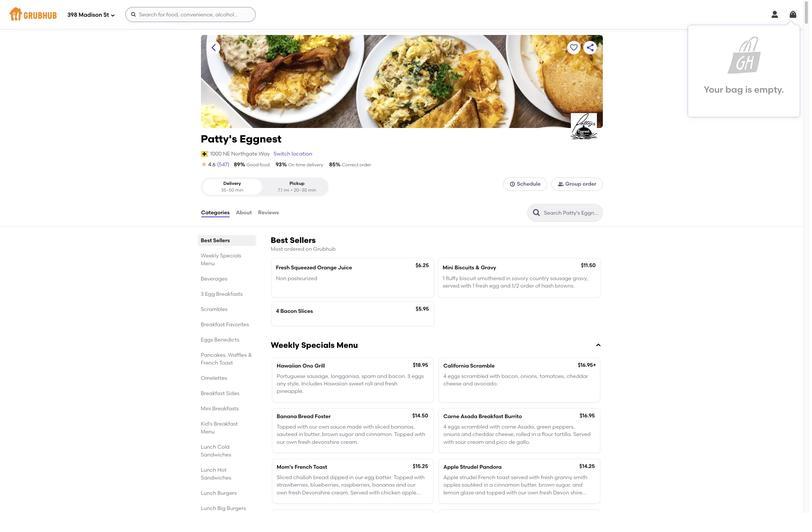 Task type: describe. For each thing, give the bounding box(es) containing it.
sweet
[[349, 381, 364, 387]]

lemon
[[444, 490, 459, 496]]

in inside the 1 fluffy biscuit smothered in savory country sausage gravy, served with 1 fresh egg and 1/2 order of hash browns.
[[506, 275, 511, 282]]

sellers for best sellers
[[213, 238, 230, 244]]

search icon image
[[532, 209, 541, 217]]

caret left icon image
[[209, 43, 218, 52]]

bacon.
[[389, 373, 406, 380]]

cheddar inside 4 eggs scrambled with carne asada, green peppers, onions and cheddar cheese, rolled in a flour tortilla. served with sour cream and pico de gallo.
[[473, 432, 494, 438]]

svg image inside main navigation navigation
[[131, 12, 137, 17]]

cold
[[218, 444, 230, 451]]

subscription pass image
[[201, 151, 208, 157]]

$18.95
[[413, 362, 428, 368]]

sliced
[[375, 424, 390, 430]]

option group containing delivery 35–50 min
[[201, 178, 329, 197]]

schedule
[[517, 181, 541, 187]]

gravy,
[[573, 275, 588, 282]]

sellers for best sellers most ordered on grubhub
[[290, 236, 316, 245]]

mi
[[284, 188, 289, 193]]

menu for kid's breakfast menu tab
[[201, 429, 215, 435]]

svg image for 4.6
[[201, 161, 207, 167]]

biscuit
[[460, 275, 476, 282]]

order inside the 1 fluffy biscuit smothered in savory country sausage gravy, served with 1 fresh egg and 1/2 order of hash browns.
[[521, 283, 534, 289]]

sandwiches for hot
[[201, 475, 231, 481]]

order for correct order
[[360, 162, 371, 168]]

and down sautéed
[[475, 490, 485, 496]]

scrambled for avocado.
[[462, 373, 489, 380]]

apple for apple strudel french toast served with fresh granny smith apples sautéed in a cinnamon butter, brown sugar, and lemon glaze and topped with our own fresh devon shire cream.
[[444, 475, 459, 481]]

apple
[[402, 490, 417, 496]]

our down the bread at bottom left
[[309, 424, 317, 430]]

own down sauteed
[[286, 439, 297, 445]]

spam
[[362, 373, 376, 380]]

gravy
[[481, 265, 496, 271]]

banana bread foster
[[277, 414, 331, 420]]

a inside apple strudel french toast served with fresh granny smith apples sautéed in a cinnamon butter, brown sugar, and lemon glaze and topped with our own fresh devon shire cream.
[[490, 482, 493, 489]]

with down "banana bread foster"
[[297, 424, 308, 430]]

share icon image
[[586, 43, 595, 52]]

pickup 7.1 mi • 20–30 min
[[278, 181, 316, 193]]

group order
[[566, 181, 597, 187]]

breakfasts inside tab
[[216, 291, 243, 298]]

switch location button
[[273, 150, 313, 158]]

with down 'bananas'
[[369, 490, 380, 496]]

beverages
[[201, 276, 227, 282]]

and inside the 1 fluffy biscuit smothered in savory country sausage gravy, served with 1 fresh egg and 1/2 order of hash browns.
[[501, 283, 511, 289]]

cream. inside apple strudel french toast served with fresh granny smith apples sautéed in a cinnamon butter, brown sugar, and lemon glaze and topped with our own fresh devon shire cream.
[[444, 497, 461, 504]]

with left granny
[[529, 475, 540, 481]]

breakfast favorites
[[201, 322, 249, 328]]

1 horizontal spatial toast
[[313, 464, 327, 471]]

favorites
[[226, 322, 249, 328]]

scrambles
[[201, 306, 228, 313]]

served inside 4 eggs scrambled with carne asada, green peppers, onions and cheddar cheese, rolled in a flour tortilla. served with sour cream and pico de gallo.
[[574, 432, 591, 438]]

delivery
[[307, 162, 323, 168]]

weekly specials menu tab
[[201, 252, 253, 268]]

butter, inside topped with our own sauce made with sliced bananas, sauteed in butter, brown sugar and cinnamon. topped with our own fresh devonshire cream.
[[304, 432, 321, 438]]

scrambled for cheddar
[[462, 424, 489, 430]]

and inside 4 eggs scrambled with bacon, onions, tomatoes, cheddar cheese and avocado.
[[463, 381, 473, 387]]

sausage,
[[307, 373, 330, 380]]

weekly inside button
[[271, 341, 299, 350]]

served inside apple strudel french toast served with fresh granny smith apples sautéed in a cinnamon butter, brown sugar, and lemon glaze and topped with our own fresh devon shire cream.
[[511, 475, 528, 481]]

our up 'apple'
[[408, 482, 416, 489]]

burgers inside lunch burgers tab
[[218, 490, 237, 497]]

sliced challah bread dipped in our egg batter. topped with strawberries, blueberries, raspberries, bananas and our own fresh devonshire cream. served with chicken apple sausage.
[[277, 475, 425, 504]]

scramble
[[470, 363, 495, 369]]

browns.
[[555, 283, 575, 289]]

pandora
[[480, 464, 502, 471]]

89
[[234, 162, 240, 168]]

mom's
[[277, 464, 294, 471]]

own inside apple strudel french toast served with fresh granny smith apples sautéed in a cinnamon butter, brown sugar, and lemon glaze and topped with our own fresh devon shire cream.
[[528, 490, 539, 496]]

Search Patty's Eggnest search field
[[543, 210, 600, 217]]

ne
[[223, 151, 230, 157]]

menu inside button
[[337, 341, 358, 350]]

lunch burgers tab
[[201, 490, 253, 497]]

strudel
[[460, 475, 477, 481]]

batter.
[[376, 475, 393, 481]]

3 inside portuguese sausage, longganisa, spam and bacon. 3 eggs any style. includes hawaiian sweet roll and fresh pineapple.
[[408, 373, 411, 380]]

min inside 'pickup 7.1 mi • 20–30 min'
[[308, 188, 316, 193]]

best sellers most ordered on grubhub
[[271, 236, 336, 252]]

kid's breakfast menu
[[201, 421, 238, 435]]

cheddar inside 4 eggs scrambled with bacon, onions, tomatoes, cheddar cheese and avocado.
[[567, 373, 588, 380]]

in inside sliced challah bread dipped in our egg batter. topped with strawberries, blueberries, raspberries, bananas and our own fresh devonshire cream. served with chicken apple sausage.
[[349, 475, 354, 481]]

brown inside apple strudel french toast served with fresh granny smith apples sautéed in a cinnamon butter, brown sugar, and lemon glaze and topped with our own fresh devon shire cream.
[[539, 482, 555, 489]]

smith
[[574, 475, 588, 481]]

pickup
[[290, 181, 305, 186]]

biscuits
[[455, 265, 475, 271]]

+
[[593, 362, 596, 368]]

35–50
[[221, 188, 234, 193]]

roll
[[365, 381, 373, 387]]

0 vertical spatial topped
[[277, 424, 296, 430]]

switch
[[274, 151, 290, 157]]

fresh left devon at the right bottom
[[540, 490, 552, 496]]

menu for weekly specials menu tab
[[201, 261, 215, 267]]

eggs for $14.50
[[448, 424, 460, 430]]

categories button
[[201, 200, 230, 226]]

burrito
[[505, 414, 522, 420]]

breakfast inside kid's breakfast menu
[[214, 421, 238, 427]]

$11.50
[[581, 263, 596, 269]]

fresh inside the 1 fluffy biscuit smothered in savory country sausage gravy, served with 1 fresh egg and 1/2 order of hash browns.
[[476, 283, 488, 289]]

challah
[[293, 475, 312, 481]]

about
[[236, 210, 252, 216]]

398 madison st
[[67, 11, 109, 18]]

breakfast down omelettes
[[201, 391, 225, 397]]

de
[[509, 439, 515, 445]]

in inside topped with our own sauce made with sliced bananas, sauteed in butter, brown sugar and cinnamon. topped with our own fresh devonshire cream.
[[299, 432, 303, 438]]

specials inside weekly specials menu
[[220, 253, 241, 259]]

green
[[537, 424, 552, 430]]

eggs for $18.95
[[448, 373, 460, 380]]

patty's eggnest logo image
[[571, 113, 597, 139]]

breakfast up carne
[[479, 414, 504, 420]]

carne asada breakfast burrito
[[444, 414, 522, 420]]

fresh inside sliced challah bread dipped in our egg batter. topped with strawberries, blueberries, raspberries, bananas and our own fresh devonshire cream. served with chicken apple sausage.
[[289, 490, 301, 496]]

apple strudel pandora
[[444, 464, 502, 471]]

delivery
[[223, 181, 241, 186]]

hawaiian ono grill
[[277, 363, 325, 369]]

on
[[306, 246, 312, 252]]

gallo.
[[517, 439, 531, 445]]

cinnamon
[[494, 482, 520, 489]]

& for biscuits
[[476, 265, 480, 271]]

omelettes tab
[[201, 375, 253, 382]]

breakfast down the scrambles
[[201, 322, 225, 328]]

carne
[[444, 414, 460, 420]]

grill
[[315, 363, 325, 369]]

and up the sour
[[461, 432, 472, 438]]

lunch for lunch cold sandwiches
[[201, 444, 216, 451]]

svg image for schedule
[[510, 181, 516, 187]]

in inside apple strudel french toast served with fresh granny smith apples sautéed in a cinnamon butter, brown sugar, and lemon glaze and topped with our own fresh devon shire cream.
[[484, 482, 488, 489]]

apple for apple strudel pandora
[[444, 464, 459, 471]]

398
[[67, 11, 77, 18]]

fluffy
[[446, 275, 458, 282]]

with down onions
[[444, 439, 454, 445]]

apples
[[444, 482, 461, 489]]

group
[[566, 181, 582, 187]]

hash
[[542, 283, 554, 289]]

with inside 4 eggs scrambled with bacon, onions, tomatoes, cheddar cheese and avocado.
[[490, 373, 500, 380]]

ordered
[[284, 246, 304, 252]]

madison
[[79, 11, 102, 18]]

carne
[[502, 424, 516, 430]]

weekly specials menu button
[[269, 340, 603, 351]]

$16.95 for $16.95 +
[[578, 362, 593, 368]]

pancakes,
[[201, 352, 227, 359]]

california scramble
[[444, 363, 495, 369]]

topped inside sliced challah bread dipped in our egg batter. topped with strawberries, blueberries, raspberries, bananas and our own fresh devonshire cream. served with chicken apple sausage.
[[394, 475, 413, 481]]

& for waffles
[[248, 352, 252, 359]]

egg
[[205, 291, 215, 298]]

lunch for lunch big burgers
[[201, 506, 216, 512]]

breakfasts inside tab
[[212, 406, 239, 412]]

1000 ne northgate way button
[[210, 150, 270, 158]]

fresh inside portuguese sausage, longganisa, spam and bacon. 3 eggs any style. includes hawaiian sweet roll and fresh pineapple.
[[385, 381, 398, 387]]

weekly inside weekly specials menu
[[201, 253, 219, 259]]

with down cinnamon
[[507, 490, 517, 496]]

pico
[[497, 439, 508, 445]]

and right spam on the bottom
[[377, 373, 387, 380]]

own down foster
[[319, 424, 329, 430]]

lunch hot sandwiches tab
[[201, 467, 253, 482]]

devonshire
[[312, 439, 339, 445]]

specials inside button
[[301, 341, 335, 350]]

main navigation navigation
[[0, 0, 804, 29]]

sliced
[[277, 475, 292, 481]]

any
[[277, 381, 286, 387]]



Task type: locate. For each thing, give the bounding box(es) containing it.
french down the "pandora"
[[478, 475, 496, 481]]

4 for 4 bacon slices
[[276, 308, 279, 315]]

menu down kid's
[[201, 429, 215, 435]]

specials down best sellers tab on the top of page
[[220, 253, 241, 259]]

2 horizontal spatial french
[[478, 475, 496, 481]]

mini for mini biscuits & gravy
[[443, 265, 454, 271]]

includes
[[301, 381, 323, 387]]

0 horizontal spatial 3
[[201, 291, 204, 298]]

1 horizontal spatial served
[[574, 432, 591, 438]]

1 horizontal spatial mini
[[443, 265, 454, 271]]

eggs benedicts
[[201, 337, 239, 343]]

on
[[288, 162, 295, 168]]

mini inside tab
[[201, 406, 211, 412]]

1 apple from the top
[[444, 464, 459, 471]]

and inside sliced challah bread dipped in our egg batter. topped with strawberries, blueberries, raspberries, bananas and our own fresh devonshire cream. served with chicken apple sausage.
[[396, 482, 406, 489]]

1 lunch from the top
[[201, 444, 216, 451]]

$5.95
[[416, 306, 429, 312]]

$16.95 for $16.95
[[580, 413, 595, 419]]

onions
[[444, 432, 460, 438]]

lunch for lunch hot sandwiches
[[201, 467, 216, 474]]

1 horizontal spatial hawaiian
[[324, 381, 348, 387]]

hawaiian down "longganisa,"
[[324, 381, 348, 387]]

min down delivery
[[235, 188, 243, 193]]

sandwiches for cold
[[201, 452, 231, 458]]

1 vertical spatial french
[[295, 464, 312, 471]]

1 horizontal spatial min
[[308, 188, 316, 193]]

1 left fluffy
[[443, 275, 445, 282]]

&
[[476, 265, 480, 271], [248, 352, 252, 359]]

best up weekly specials menu tab
[[201, 238, 212, 244]]

2 vertical spatial topped
[[394, 475, 413, 481]]

0 vertical spatial 1
[[443, 275, 445, 282]]

save this restaurant image
[[569, 43, 578, 52]]

with down biscuit
[[461, 283, 472, 289]]

svg image
[[131, 12, 137, 17], [201, 161, 207, 167], [510, 181, 516, 187]]

2 vertical spatial french
[[478, 475, 496, 481]]

Search for food, convenience, alcohol... search field
[[125, 7, 256, 22]]

0 horizontal spatial served
[[443, 283, 460, 289]]

3 right bacon.
[[408, 373, 411, 380]]

20–30
[[294, 188, 307, 193]]

and down made
[[355, 432, 365, 438]]

2 scrambled from the top
[[462, 424, 489, 430]]

3 inside tab
[[201, 291, 204, 298]]

sandwiches inside lunch hot sandwiches tab
[[201, 475, 231, 481]]

1 min from the left
[[235, 188, 243, 193]]

scrambled inside 4 eggs scrambled with carne asada, green peppers, onions and cheddar cheese, rolled in a flour tortilla. served with sour cream and pico de gallo.
[[462, 424, 489, 430]]

mini for mini breakfasts
[[201, 406, 211, 412]]

specials up grill
[[301, 341, 335, 350]]

min inside delivery 35–50 min
[[235, 188, 243, 193]]

waffles
[[228, 352, 247, 359]]

0 horizontal spatial mini
[[201, 406, 211, 412]]

1 vertical spatial order
[[583, 181, 597, 187]]

2 sandwiches from the top
[[201, 475, 231, 481]]

1 horizontal spatial specials
[[301, 341, 335, 350]]

pasteurized
[[288, 275, 317, 282]]

empty.
[[755, 84, 784, 95]]

2 apple from the top
[[444, 475, 459, 481]]

breakfast sides tab
[[201, 390, 253, 398]]

a left flour
[[537, 432, 541, 438]]

pancakes, waffles & french toast tab
[[201, 352, 253, 367]]

2 horizontal spatial order
[[583, 181, 597, 187]]

1 vertical spatial &
[[248, 352, 252, 359]]

egg left batter.
[[365, 475, 375, 481]]

best sellers
[[201, 238, 230, 244]]

save this restaurant button
[[567, 41, 581, 54]]

fresh left devonshire
[[298, 439, 311, 445]]

devon
[[553, 490, 569, 496]]

menu inside weekly specials menu
[[201, 261, 215, 267]]

good food
[[247, 162, 270, 168]]

0 horizontal spatial weekly specials menu
[[201, 253, 241, 267]]

weekly down the best sellers
[[201, 253, 219, 259]]

longganisa,
[[331, 373, 360, 380]]

1 vertical spatial scrambled
[[462, 424, 489, 430]]

0 horizontal spatial hawaiian
[[277, 363, 301, 369]]

lunch left big
[[201, 506, 216, 512]]

2 min from the left
[[308, 188, 316, 193]]

4 lunch from the top
[[201, 506, 216, 512]]

$16.95 +
[[578, 362, 596, 368]]

fresh
[[476, 283, 488, 289], [385, 381, 398, 387], [298, 439, 311, 445], [541, 475, 553, 481], [289, 490, 301, 496], [540, 490, 552, 496]]

and inside topped with our own sauce made with sliced bananas, sauteed in butter, brown sugar and cinnamon. topped with our own fresh devonshire cream.
[[355, 432, 365, 438]]

and up the shire
[[573, 482, 583, 489]]

flour
[[542, 432, 553, 438]]

3 lunch from the top
[[201, 490, 216, 497]]

$6.25
[[416, 263, 429, 269]]

devonshire
[[302, 490, 330, 496]]

french down pancakes,
[[201, 360, 218, 366]]

0 vertical spatial scrambled
[[462, 373, 489, 380]]

served down raspberries,
[[351, 490, 368, 496]]

best inside tab
[[201, 238, 212, 244]]

0 vertical spatial served
[[574, 432, 591, 438]]

0 horizontal spatial toast
[[219, 360, 233, 366]]

3 egg breakfasts tab
[[201, 290, 253, 298]]

and up 'apple'
[[396, 482, 406, 489]]

topped down bananas,
[[394, 432, 414, 438]]

(547)
[[217, 162, 230, 168]]

0 horizontal spatial svg image
[[131, 12, 137, 17]]

& right waffles
[[248, 352, 252, 359]]

0 vertical spatial order
[[360, 162, 371, 168]]

sellers inside best sellers most ordered on grubhub
[[290, 236, 316, 245]]

made
[[347, 424, 362, 430]]

0 vertical spatial toast
[[219, 360, 233, 366]]

1 vertical spatial weekly specials menu
[[271, 341, 358, 350]]

hawaiian inside portuguese sausage, longganisa, spam and bacon. 3 eggs any style. includes hawaiian sweet roll and fresh pineapple.
[[324, 381, 348, 387]]

french inside apple strudel french toast served with fresh granny smith apples sautéed in a cinnamon butter, brown sugar, and lemon glaze and topped with our own fresh devon shire cream.
[[478, 475, 496, 481]]

our down cinnamon
[[518, 490, 527, 496]]

1 vertical spatial mini
[[201, 406, 211, 412]]

style.
[[287, 381, 300, 387]]

0 vertical spatial weekly specials menu
[[201, 253, 241, 267]]

sellers
[[290, 236, 316, 245], [213, 238, 230, 244]]

4 left bacon
[[276, 308, 279, 315]]

1 horizontal spatial a
[[537, 432, 541, 438]]

eggs inside 4 eggs scrambled with carne asada, green peppers, onions and cheddar cheese, rolled in a flour tortilla. served with sour cream and pico de gallo.
[[448, 424, 460, 430]]

svg image left 4.6 on the left of the page
[[201, 161, 207, 167]]

topped
[[277, 424, 296, 430], [394, 432, 414, 438], [394, 475, 413, 481]]

delivery 35–50 min
[[221, 181, 243, 193]]

weekly specials menu inside tab
[[201, 253, 241, 267]]

kid's breakfast menu tab
[[201, 420, 253, 436]]

1 vertical spatial specials
[[301, 341, 335, 350]]

1 horizontal spatial egg
[[490, 283, 499, 289]]

topped up 'apple'
[[394, 475, 413, 481]]

4.6
[[208, 162, 216, 168]]

1 vertical spatial burgers
[[227, 506, 246, 512]]

served up cinnamon
[[511, 475, 528, 481]]

scrambled down california scramble
[[462, 373, 489, 380]]

in inside 4 eggs scrambled with carne asada, green peppers, onions and cheddar cheese, rolled in a flour tortilla. served with sour cream and pico de gallo.
[[532, 432, 536, 438]]

1 horizontal spatial weekly
[[271, 341, 299, 350]]

fresh left granny
[[541, 475, 553, 481]]

4 up cheese
[[444, 373, 447, 380]]

0 horizontal spatial best
[[201, 238, 212, 244]]

0 vertical spatial svg image
[[131, 12, 137, 17]]

1 horizontal spatial weekly specials menu
[[271, 341, 358, 350]]

burgers right big
[[227, 506, 246, 512]]

fresh down bacon.
[[385, 381, 398, 387]]

2 horizontal spatial svg image
[[510, 181, 516, 187]]

burgers up lunch big burgers tab
[[218, 490, 237, 497]]

min right 20–30
[[308, 188, 316, 193]]

1 horizontal spatial best
[[271, 236, 288, 245]]

and right roll
[[374, 381, 384, 387]]

scrambled down 'asada'
[[462, 424, 489, 430]]

order right group at right
[[583, 181, 597, 187]]

1000
[[210, 151, 222, 157]]

0 vertical spatial sandwiches
[[201, 452, 231, 458]]

eggs up cheese
[[448, 373, 460, 380]]

0 vertical spatial weekly
[[201, 253, 219, 259]]

0 vertical spatial french
[[201, 360, 218, 366]]

correct order
[[342, 162, 371, 168]]

portuguese
[[277, 373, 306, 380]]

$14.25
[[580, 463, 595, 470]]

of
[[536, 283, 541, 289]]

served inside sliced challah bread dipped in our egg batter. topped with strawberries, blueberries, raspberries, bananas and our own fresh devonshire cream. served with chicken apple sausage.
[[351, 490, 368, 496]]

way
[[259, 151, 270, 157]]

0 horizontal spatial sellers
[[213, 238, 230, 244]]

switch location
[[274, 151, 312, 157]]

mini up kid's
[[201, 406, 211, 412]]

reviews
[[258, 210, 279, 216]]

avocado.
[[474, 381, 498, 387]]

0 vertical spatial egg
[[490, 283, 499, 289]]

1 horizontal spatial svg image
[[201, 161, 207, 167]]

your
[[704, 84, 724, 95]]

4 bacon slices
[[276, 308, 313, 315]]

non pasteurized
[[276, 275, 317, 282]]

toast down waffles
[[219, 360, 233, 366]]

sausage.
[[277, 497, 300, 504]]

1 horizontal spatial brown
[[539, 482, 555, 489]]

topped up sauteed
[[277, 424, 296, 430]]

4 eggs scrambled with bacon, onions, tomatoes, cheddar cheese and avocado.
[[444, 373, 588, 387]]

& inside pancakes, waffles & french toast
[[248, 352, 252, 359]]

with down bananas,
[[415, 432, 425, 438]]

served right 'tortilla.'
[[574, 432, 591, 438]]

cheddar
[[567, 373, 588, 380], [473, 432, 494, 438]]

0 vertical spatial served
[[443, 283, 460, 289]]

toast inside pancakes, waffles & french toast
[[219, 360, 233, 366]]

own inside sliced challah bread dipped in our egg batter. topped with strawberries, blueberries, raspberries, bananas and our own fresh devonshire cream. served with chicken apple sausage.
[[277, 490, 287, 496]]

time
[[296, 162, 306, 168]]

bananas
[[372, 482, 395, 489]]

0 horizontal spatial 1
[[443, 275, 445, 282]]

with up avocado.
[[490, 373, 500, 380]]

0 horizontal spatial served
[[351, 490, 368, 496]]

lunch left cold on the left of page
[[201, 444, 216, 451]]

4 for 4 eggs scrambled with bacon, onions, tomatoes, cheddar cheese and avocado.
[[444, 373, 447, 380]]

eggs benedicts tab
[[201, 336, 253, 344]]

0 vertical spatial 3
[[201, 291, 204, 298]]

egg inside sliced challah bread dipped in our egg batter. topped with strawberries, blueberries, raspberries, bananas and our own fresh devonshire cream. served with chicken apple sausage.
[[365, 475, 375, 481]]

svg image
[[771, 10, 780, 19], [789, 10, 798, 19], [111, 13, 115, 17], [596, 342, 602, 348]]

butter, right cinnamon
[[521, 482, 538, 489]]

0 horizontal spatial order
[[360, 162, 371, 168]]

1 horizontal spatial &
[[476, 265, 480, 271]]

1/2
[[512, 283, 519, 289]]

2 vertical spatial order
[[521, 283, 534, 289]]

breakfasts down the beverages 'tab' at the bottom of page
[[216, 291, 243, 298]]

1
[[443, 275, 445, 282], [473, 283, 475, 289]]

sellers inside tab
[[213, 238, 230, 244]]

2 vertical spatial 4
[[444, 424, 447, 430]]

1 vertical spatial cream.
[[331, 490, 349, 496]]

1 horizontal spatial butter,
[[521, 482, 538, 489]]

0 vertical spatial brown
[[322, 432, 338, 438]]

onions,
[[521, 373, 539, 380]]

fresh down strawberries,
[[289, 490, 301, 496]]

1 vertical spatial svg image
[[201, 161, 207, 167]]

0 vertical spatial mini
[[443, 265, 454, 271]]

& left "gravy" in the right bottom of the page
[[476, 265, 480, 271]]

1 horizontal spatial cheddar
[[567, 373, 588, 380]]

menu up "longganisa,"
[[337, 341, 358, 350]]

svg image right st
[[131, 12, 137, 17]]

best sellers tab
[[201, 237, 253, 245]]

egg inside the 1 fluffy biscuit smothered in savory country sausage gravy, served with 1 fresh egg and 1/2 order of hash browns.
[[490, 283, 499, 289]]

2 vertical spatial svg image
[[510, 181, 516, 187]]

sugar
[[339, 432, 354, 438]]

0 horizontal spatial butter,
[[304, 432, 321, 438]]

cream. down dipped
[[331, 490, 349, 496]]

weekly specials menu inside button
[[271, 341, 358, 350]]

lunch inside lunch cold sandwiches
[[201, 444, 216, 451]]

4 up onions
[[444, 424, 447, 430]]

order for group order
[[583, 181, 597, 187]]

mini breakfasts tab
[[201, 405, 253, 413]]

fresh inside topped with our own sauce made with sliced bananas, sauteed in butter, brown sugar and cinnamon. topped with our own fresh devonshire cream.
[[298, 439, 311, 445]]

1 vertical spatial sandwiches
[[201, 475, 231, 481]]

mini biscuits & gravy
[[443, 265, 496, 271]]

apple inside apple strudel french toast served with fresh granny smith apples sautéed in a cinnamon butter, brown sugar, and lemon glaze and topped with our own fresh devon shire cream.
[[444, 475, 459, 481]]

scrambled
[[462, 373, 489, 380], [462, 424, 489, 430]]

in left savory on the bottom right of the page
[[506, 275, 511, 282]]

1 vertical spatial hawaiian
[[324, 381, 348, 387]]

butter, up devonshire
[[304, 432, 321, 438]]

pancakes, waffles & french toast
[[201, 352, 252, 366]]

option group
[[201, 178, 329, 197]]

apple left strudel
[[444, 464, 459, 471]]

0 vertical spatial &
[[476, 265, 480, 271]]

svg image inside schedule button
[[510, 181, 516, 187]]

1 scrambled from the top
[[462, 373, 489, 380]]

mom's french toast
[[277, 464, 327, 471]]

bacon
[[281, 308, 297, 315]]

french up challah
[[295, 464, 312, 471]]

svg image inside weekly specials menu button
[[596, 342, 602, 348]]

people icon image
[[558, 181, 564, 187]]

weekly specials menu down the best sellers
[[201, 253, 241, 267]]

hot
[[218, 467, 227, 474]]

lunch left hot
[[201, 467, 216, 474]]

4 inside 4 eggs scrambled with bacon, onions, tomatoes, cheddar cheese and avocado.
[[444, 373, 447, 380]]

scrambles tab
[[201, 306, 253, 314]]

mini up fluffy
[[443, 265, 454, 271]]

0 horizontal spatial brown
[[322, 432, 338, 438]]

0 vertical spatial $16.95
[[578, 362, 593, 368]]

brown inside topped with our own sauce made with sliced bananas, sauteed in butter, brown sugar and cinnamon. topped with our own fresh devonshire cream.
[[322, 432, 338, 438]]

1 vertical spatial butter,
[[521, 482, 538, 489]]

1 vertical spatial $16.95
[[580, 413, 595, 419]]

bacon,
[[502, 373, 519, 380]]

1000 ne northgate way
[[210, 151, 270, 157]]

1 vertical spatial egg
[[365, 475, 375, 481]]

weekly up hawaiian ono grill
[[271, 341, 299, 350]]

beverages tab
[[201, 275, 253, 283]]

cream. down 'lemon'
[[444, 497, 461, 504]]

fresh down smothered
[[476, 283, 488, 289]]

lunch big burgers
[[201, 506, 246, 512]]

0 horizontal spatial a
[[490, 482, 493, 489]]

topped with our own sauce made with sliced bananas, sauteed in butter, brown sugar and cinnamon. topped with our own fresh devonshire cream.
[[277, 424, 425, 445]]

own up sausage. at the left bottom of the page
[[277, 490, 287, 496]]

4 inside 4 eggs scrambled with carne asada, green peppers, onions and cheddar cheese, rolled in a flour tortilla. served with sour cream and pico de gallo.
[[444, 424, 447, 430]]

2 vertical spatial cream.
[[444, 497, 461, 504]]

our up raspberries,
[[355, 475, 363, 481]]

3 left egg
[[201, 291, 204, 298]]

eggs inside portuguese sausage, longganisa, spam and bacon. 3 eggs any style. includes hawaiian sweet roll and fresh pineapple.
[[412, 373, 424, 380]]

cinnamon.
[[366, 432, 393, 438]]

a inside 4 eggs scrambled with carne asada, green peppers, onions and cheddar cheese, rolled in a flour tortilla. served with sour cream and pico de gallo.
[[537, 432, 541, 438]]

best inside best sellers most ordered on grubhub
[[271, 236, 288, 245]]

with up cheese,
[[490, 424, 500, 430]]

0 horizontal spatial min
[[235, 188, 243, 193]]

1 vertical spatial breakfasts
[[212, 406, 239, 412]]

2 vertical spatial menu
[[201, 429, 215, 435]]

lunch down lunch hot sandwiches
[[201, 490, 216, 497]]

0 vertical spatial breakfasts
[[216, 291, 243, 298]]

order inside button
[[583, 181, 597, 187]]

lunch inside lunch hot sandwiches
[[201, 467, 216, 474]]

with inside the 1 fluffy biscuit smothered in savory country sausage gravy, served with 1 fresh egg and 1/2 order of hash browns.
[[461, 283, 472, 289]]

menu up beverages
[[201, 261, 215, 267]]

order down savory on the bottom right of the page
[[521, 283, 534, 289]]

1 sandwiches from the top
[[201, 452, 231, 458]]

cheese
[[444, 381, 462, 387]]

1 horizontal spatial sellers
[[290, 236, 316, 245]]

4 eggs scrambled with carne asada, green peppers, onions and cheddar cheese, rolled in a flour tortilla. served with sour cream and pico de gallo.
[[444, 424, 591, 445]]

apple up apples on the bottom right of the page
[[444, 475, 459, 481]]

1 vertical spatial cheddar
[[473, 432, 494, 438]]

1 vertical spatial menu
[[337, 341, 358, 350]]

eggs inside 4 eggs scrambled with bacon, onions, tomatoes, cheddar cheese and avocado.
[[448, 373, 460, 380]]

0 vertical spatial 4
[[276, 308, 279, 315]]

our inside apple strudel french toast served with fresh granny smith apples sautéed in a cinnamon butter, brown sugar, and lemon glaze and topped with our own fresh devon shire cream.
[[518, 490, 527, 496]]

1 vertical spatial toast
[[313, 464, 327, 471]]

best up most
[[271, 236, 288, 245]]

4 for 4 eggs scrambled with carne asada, green peppers, onions and cheddar cheese, rolled in a flour tortilla. served with sour cream and pico de gallo.
[[444, 424, 447, 430]]

0 horizontal spatial &
[[248, 352, 252, 359]]

lunch for lunch burgers
[[201, 490, 216, 497]]

cheddar up 'cream'
[[473, 432, 494, 438]]

our down sauteed
[[277, 439, 285, 445]]

asada,
[[518, 424, 536, 430]]

0 vertical spatial cream.
[[341, 439, 359, 445]]

order right correct
[[360, 162, 371, 168]]

big
[[218, 506, 226, 512]]

0 horizontal spatial weekly
[[201, 253, 219, 259]]

own left devon at the right bottom
[[528, 490, 539, 496]]

0 vertical spatial a
[[537, 432, 541, 438]]

burgers inside lunch big burgers tab
[[227, 506, 246, 512]]

sautéed
[[462, 482, 483, 489]]

california
[[444, 363, 469, 369]]

banana
[[277, 414, 297, 420]]

rolled
[[516, 432, 531, 438]]

with down '$15.25'
[[414, 475, 425, 481]]

french inside pancakes, waffles & french toast
[[201, 360, 218, 366]]

eggnest
[[240, 133, 282, 145]]

egg down smothered
[[490, 283, 499, 289]]

lunch big burgers tab
[[201, 505, 253, 513]]

granny
[[555, 475, 573, 481]]

lunch cold sandwiches tab
[[201, 443, 253, 459]]

0 vertical spatial apple
[[444, 464, 459, 471]]

strudel
[[460, 464, 479, 471]]

sandwiches inside the lunch cold sandwiches tab
[[201, 452, 231, 458]]

2 lunch from the top
[[201, 467, 216, 474]]

and left 'pico'
[[485, 439, 495, 445]]

0 vertical spatial burgers
[[218, 490, 237, 497]]

best for best sellers most ordered on grubhub
[[271, 236, 288, 245]]

with up cinnamon.
[[363, 424, 374, 430]]

your bag is empty. tooltip
[[688, 21, 800, 117]]

peppers,
[[553, 424, 575, 430]]

1 vertical spatial topped
[[394, 432, 414, 438]]

served
[[443, 283, 460, 289], [511, 475, 528, 481]]

0 vertical spatial hawaiian
[[277, 363, 301, 369]]

ono
[[303, 363, 313, 369]]

sandwiches down cold on the left of page
[[201, 452, 231, 458]]

best for best sellers
[[201, 238, 212, 244]]

brown up devon at the right bottom
[[539, 482, 555, 489]]

85
[[329, 162, 336, 168]]

0 horizontal spatial specials
[[220, 253, 241, 259]]

scrambled inside 4 eggs scrambled with bacon, onions, tomatoes, cheddar cheese and avocado.
[[462, 373, 489, 380]]

cream. inside topped with our own sauce made with sliced bananas, sauteed in butter, brown sugar and cinnamon. topped with our own fresh devonshire cream.
[[341, 439, 359, 445]]

squeezed
[[291, 265, 316, 271]]

weekly specials menu
[[201, 253, 241, 267], [271, 341, 358, 350]]

0 vertical spatial cheddar
[[567, 373, 588, 380]]

a up topped
[[490, 482, 493, 489]]

brown up devonshire
[[322, 432, 338, 438]]

1 vertical spatial 3
[[408, 373, 411, 380]]

topped
[[487, 490, 505, 496]]

cream. inside sliced challah bread dipped in our egg batter. topped with strawberries, blueberries, raspberries, bananas and our own fresh devonshire cream. served with chicken apple sausage.
[[331, 490, 349, 496]]

toast up the bread
[[313, 464, 327, 471]]

served inside the 1 fluffy biscuit smothered in savory country sausage gravy, served with 1 fresh egg and 1/2 order of hash browns.
[[443, 283, 460, 289]]

1 vertical spatial weekly
[[271, 341, 299, 350]]

1 horizontal spatial order
[[521, 283, 534, 289]]

1 vertical spatial 4
[[444, 373, 447, 380]]

1 horizontal spatial 1
[[473, 283, 475, 289]]

weekly specials menu up grill
[[271, 341, 358, 350]]

strawberries,
[[277, 482, 309, 489]]

in up raspberries,
[[349, 475, 354, 481]]

lunch inside tab
[[201, 490, 216, 497]]

svg image left the schedule
[[510, 181, 516, 187]]

breakfasts down 'breakfast sides' tab
[[212, 406, 239, 412]]

0 horizontal spatial egg
[[365, 475, 375, 481]]

0 horizontal spatial french
[[201, 360, 218, 366]]

butter, inside apple strudel french toast served with fresh granny smith apples sautéed in a cinnamon butter, brown sugar, and lemon glaze and topped with our own fresh devon shire cream.
[[521, 482, 538, 489]]

schedule button
[[503, 178, 547, 191]]

min
[[235, 188, 243, 193], [308, 188, 316, 193]]

breakfast favorites tab
[[201, 321, 253, 329]]

butter,
[[304, 432, 321, 438], [521, 482, 538, 489]]

1 fluffy biscuit smothered in savory country sausage gravy, served with 1 fresh egg and 1/2 order of hash browns.
[[443, 275, 588, 289]]

1 vertical spatial served
[[511, 475, 528, 481]]

sellers up the on
[[290, 236, 316, 245]]

•
[[291, 188, 293, 193]]

blueberries,
[[311, 482, 340, 489]]

lunch hot sandwiches
[[201, 467, 231, 481]]

1 horizontal spatial french
[[295, 464, 312, 471]]

menu inside kid's breakfast menu
[[201, 429, 215, 435]]

0 vertical spatial specials
[[220, 253, 241, 259]]



Task type: vqa. For each thing, say whether or not it's contained in the screenshot.
white rice
no



